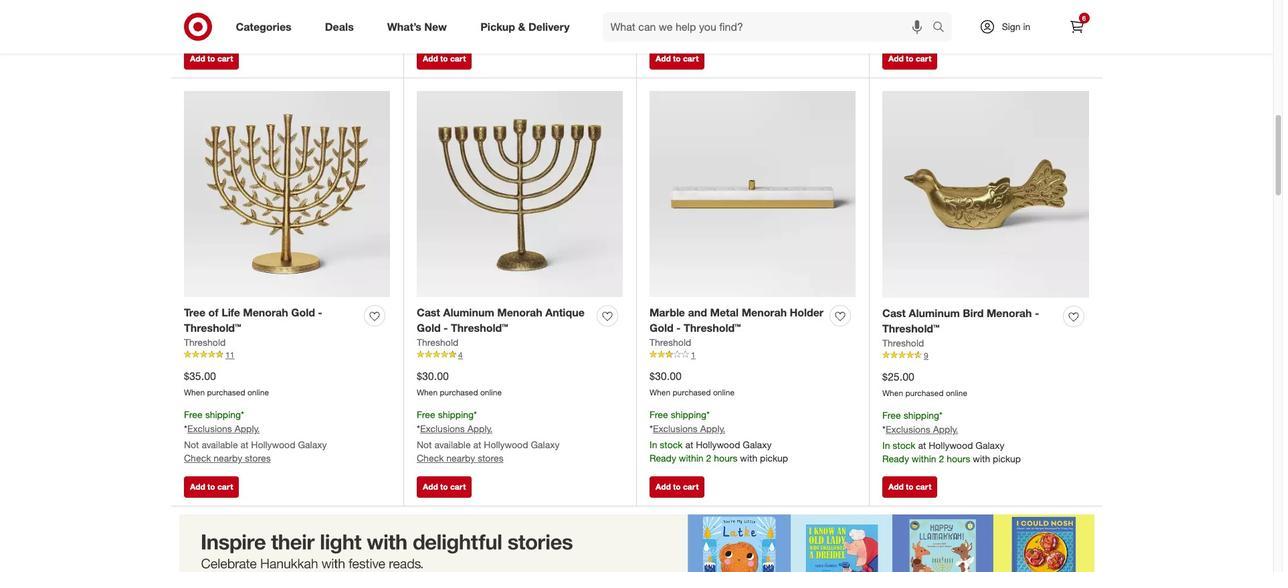 Task type: describe. For each thing, give the bounding box(es) containing it.
categories link
[[225, 12, 308, 42]]

11
[[226, 350, 235, 360]]

cast aluminum bird menorah - threshold™ link
[[883, 306, 1058, 336]]

exclusions for marble and metal menorah holder gold - threshold™
[[653, 423, 698, 435]]

life
[[222, 306, 240, 319]]

bird
[[964, 307, 984, 320]]

nearby for $35.00
[[214, 453, 242, 464]]

threshold for tree of life menorah gold - threshold™
[[184, 336, 226, 348]]

cast for cast aluminum menorah antique gold - threshold™
[[417, 306, 440, 319]]

advertisement region
[[171, 515, 1103, 572]]

9 link
[[883, 350, 1090, 362]]

nearby for $30.00
[[447, 453, 475, 464]]

threshold for marble and metal menorah holder gold - threshold™
[[650, 336, 692, 348]]

tree
[[184, 306, 206, 319]]

hollywood for cast aluminum menorah antique gold - threshold™
[[484, 439, 529, 451]]

1 in stock at  hollywood galaxy ready within 2 hours with pickup from the left
[[184, 12, 323, 36]]

sign
[[1003, 21, 1021, 32]]

sign in
[[1003, 21, 1031, 32]]

$25.00
[[883, 370, 915, 383]]

what's new link
[[376, 12, 464, 42]]

free shipping * * exclusions apply. not available at hollywood galaxy check nearby stores for $35.00
[[184, 409, 327, 464]]

galaxy for marble and metal menorah holder gold - threshold™
[[743, 439, 772, 451]]

categories
[[236, 20, 292, 33]]

cast aluminum menorah antique gold - threshold™ link
[[417, 305, 592, 336]]

hollywood for cast aluminum bird menorah - threshold™
[[929, 440, 974, 451]]

threshold™ inside the 'tree of life menorah gold - threshold™'
[[184, 321, 241, 335]]

hollywood for tree of life menorah gold - threshold™
[[251, 439, 296, 451]]

new
[[425, 20, 447, 33]]

exclusions apply. link for tree of life menorah gold - threshold™
[[187, 423, 260, 435]]

exclusions for cast aluminum menorah antique gold - threshold™
[[420, 423, 465, 435]]

exclusions apply. link for cast aluminum menorah antique gold - threshold™
[[420, 423, 493, 435]]

threshold link for marble and metal menorah holder gold - threshold™
[[650, 336, 692, 349]]

cast aluminum bird menorah - threshold™
[[883, 307, 1040, 335]]

not for $35.00
[[184, 439, 199, 451]]

check for $30.00
[[417, 453, 444, 464]]

menorah for threshold™
[[987, 307, 1033, 320]]

- inside cast aluminum menorah antique gold - threshold™
[[444, 321, 448, 335]]

$30.00 when purchased online for threshold™
[[417, 369, 502, 397]]

online for menorah
[[481, 387, 502, 397]]

- inside the 'tree of life menorah gold - threshold™'
[[318, 306, 323, 319]]

what's
[[387, 20, 422, 33]]

marble and metal menorah holder gold - threshold™
[[650, 306, 824, 335]]

apply. for bird
[[934, 424, 959, 435]]

not for $30.00
[[417, 439, 432, 451]]

threshold™ inside cast aluminum bird menorah - threshold™
[[883, 322, 940, 335]]

4
[[459, 350, 463, 360]]

gold inside marble and metal menorah holder gold - threshold™
[[650, 321, 674, 335]]

$35.00
[[184, 369, 216, 383]]

$30.00 for gold
[[650, 369, 682, 383]]

cast for cast aluminum bird menorah - threshold™
[[883, 307, 906, 320]]

galaxy for tree of life menorah gold - threshold™
[[298, 439, 327, 451]]

6
[[1083, 14, 1087, 22]]

check for $35.00
[[184, 453, 211, 464]]

antique
[[546, 306, 585, 319]]

$30.00 when purchased online for -
[[650, 369, 735, 397]]

online for life
[[248, 387, 269, 397]]

sign in link
[[968, 12, 1052, 42]]

stores for $30.00
[[478, 453, 504, 464]]

tree of life menorah gold - threshold™ link
[[184, 305, 359, 336]]

1
[[692, 350, 696, 360]]

pickup & delivery link
[[469, 12, 587, 42]]

deals
[[325, 20, 354, 33]]

$25.00 when purchased online
[[883, 370, 968, 398]]

$30.00 for -
[[417, 369, 449, 383]]

marble
[[650, 306, 686, 319]]



Task type: vqa. For each thing, say whether or not it's contained in the screenshot.
'fl' to the right
no



Task type: locate. For each thing, give the bounding box(es) containing it.
pickup & delivery
[[481, 20, 570, 33]]

aluminum
[[443, 306, 495, 319], [909, 307, 961, 320]]

add to cart button
[[184, 48, 239, 70], [417, 48, 472, 70], [650, 48, 705, 70], [883, 48, 938, 70], [184, 476, 239, 498], [417, 476, 472, 498], [650, 476, 705, 498], [883, 476, 938, 498]]

hollywood for marble and metal menorah holder gold - threshold™
[[696, 439, 741, 451]]

$30.00
[[417, 369, 449, 383], [650, 369, 682, 383]]

shipping
[[205, 409, 241, 421], [438, 409, 474, 421], [671, 409, 707, 421], [904, 410, 940, 421]]

1 horizontal spatial stores
[[478, 453, 504, 464]]

0 horizontal spatial free shipping * * exclusions apply. in stock at  hollywood galaxy ready within 2 hours with pickup
[[650, 409, 789, 464]]

threshold™ inside marble and metal menorah holder gold - threshold™
[[684, 321, 741, 335]]

0 horizontal spatial nearby
[[214, 453, 242, 464]]

*
[[241, 409, 244, 421], [474, 409, 477, 421], [707, 409, 710, 421], [940, 410, 943, 421], [184, 423, 187, 435], [417, 423, 420, 435], [650, 423, 653, 435], [883, 424, 886, 435]]

1 horizontal spatial free shipping * * exclusions apply. in stock at  hollywood galaxy ready within 2 hours with pickup
[[883, 410, 1022, 465]]

stock
[[194, 12, 217, 23], [427, 12, 450, 23], [660, 439, 683, 451], [893, 440, 916, 451]]

available for $30.00
[[435, 439, 471, 451]]

11 link
[[184, 349, 390, 361]]

online for metal
[[714, 387, 735, 397]]

0 horizontal spatial not
[[184, 439, 199, 451]]

stores
[[245, 453, 271, 464], [478, 453, 504, 464]]

what's new
[[387, 20, 447, 33]]

tree of life menorah gold - threshold™ image
[[184, 91, 390, 298], [184, 91, 390, 298]]

marble and metal menorah holder gold - threshold™ link
[[650, 305, 825, 336]]

What can we help you find? suggestions appear below search field
[[603, 12, 936, 42]]

shipping down $25.00 when purchased online
[[904, 410, 940, 421]]

menorah inside marble and metal menorah holder gold - threshold™
[[742, 306, 787, 319]]

menorah
[[243, 306, 288, 319], [498, 306, 543, 319], [742, 306, 787, 319], [987, 307, 1033, 320]]

at for cast aluminum menorah antique gold - threshold™
[[474, 439, 482, 451]]

aluminum inside cast aluminum menorah antique gold - threshold™
[[443, 306, 495, 319]]

1 $30.00 when purchased online from the left
[[417, 369, 502, 397]]

threshold™ down metal
[[684, 321, 741, 335]]

check nearby stores button for $30.00
[[417, 452, 504, 465]]

tree of life menorah gold - threshold™
[[184, 306, 323, 335]]

pickup
[[295, 25, 323, 36], [528, 25, 556, 36], [761, 453, 789, 464], [994, 453, 1022, 465]]

2 free shipping * * exclusions apply. not available at hollywood galaxy check nearby stores from the left
[[417, 409, 560, 464]]

exclusions
[[187, 423, 232, 435], [420, 423, 465, 435], [653, 423, 698, 435], [886, 424, 931, 435]]

0 horizontal spatial available
[[202, 439, 238, 451]]

purchased down $25.00
[[906, 388, 944, 398]]

0 horizontal spatial check nearby stores button
[[184, 452, 271, 465]]

cast aluminum menorah antique gold - threshold™
[[417, 306, 585, 335]]

aluminum for -
[[443, 306, 495, 319]]

-
[[318, 306, 323, 319], [1036, 307, 1040, 320], [444, 321, 448, 335], [677, 321, 681, 335]]

free shipping * * exclusions apply. not available at hollywood galaxy check nearby stores
[[184, 409, 327, 464], [417, 409, 560, 464]]

online
[[248, 387, 269, 397], [481, 387, 502, 397], [714, 387, 735, 397], [947, 388, 968, 398]]

threshold link for cast aluminum bird menorah - threshold™
[[883, 336, 925, 350]]

at for cast aluminum bird menorah - threshold™
[[919, 440, 927, 451]]

deals link
[[314, 12, 371, 42]]

stores for $35.00
[[245, 453, 271, 464]]

aluminum left bird
[[909, 307, 961, 320]]

2 $30.00 when purchased online from the left
[[650, 369, 735, 397]]

online down 4 link
[[481, 387, 502, 397]]

purchased for tree of life menorah gold - threshold™
[[207, 387, 245, 397]]

0 horizontal spatial stores
[[245, 453, 271, 464]]

exclusions for cast aluminum bird menorah - threshold™
[[886, 424, 931, 435]]

aluminum up 4
[[443, 306, 495, 319]]

9
[[924, 351, 929, 361]]

0 horizontal spatial $30.00 when purchased online
[[417, 369, 502, 397]]

$30.00 when purchased online
[[417, 369, 502, 397], [650, 369, 735, 397]]

add to cart
[[190, 54, 233, 64], [423, 54, 466, 64], [656, 54, 699, 64], [889, 54, 932, 64], [190, 482, 233, 492], [423, 482, 466, 492], [656, 482, 699, 492], [889, 482, 932, 492]]

purchased for cast aluminum bird menorah - threshold™
[[906, 388, 944, 398]]

free
[[184, 409, 203, 421], [417, 409, 436, 421], [650, 409, 669, 421], [883, 410, 902, 421]]

cast
[[417, 306, 440, 319], [883, 307, 906, 320]]

search
[[927, 21, 959, 35]]

1 link
[[650, 349, 856, 361]]

free shipping * * exclusions apply. not available at hollywood galaxy check nearby stores for $30.00
[[417, 409, 560, 464]]

online for bird
[[947, 388, 968, 398]]

available for $35.00
[[202, 439, 238, 451]]

free shipping * * exclusions apply. in stock at  hollywood galaxy ready within 2 hours with pickup for $30.00
[[650, 409, 789, 464]]

threshold link for cast aluminum menorah antique gold - threshold™
[[417, 336, 459, 349]]

exclusions apply. link for cast aluminum bird menorah - threshold™
[[886, 424, 959, 435]]

online down 9 link
[[947, 388, 968, 398]]

0 horizontal spatial aluminum
[[443, 306, 495, 319]]

apply. for life
[[235, 423, 260, 435]]

shipping for marble and metal menorah holder gold - threshold™
[[671, 409, 707, 421]]

cart
[[218, 54, 233, 64], [450, 54, 466, 64], [683, 54, 699, 64], [916, 54, 932, 64], [218, 482, 233, 492], [450, 482, 466, 492], [683, 482, 699, 492], [916, 482, 932, 492]]

0 horizontal spatial gold
[[291, 306, 315, 319]]

online down 1 link
[[714, 387, 735, 397]]

threshold
[[184, 336, 226, 348], [417, 336, 459, 348], [650, 336, 692, 348], [883, 337, 925, 349]]

1 $30.00 from the left
[[417, 369, 449, 383]]

shipping for cast aluminum bird menorah - threshold™
[[904, 410, 940, 421]]

cast aluminum menorah antique gold - threshold™ image
[[417, 91, 623, 298], [417, 91, 623, 298]]

online down 11 link
[[248, 387, 269, 397]]

available
[[202, 439, 238, 451], [435, 439, 471, 451]]

gold for tree of life menorah gold - threshold™
[[291, 306, 315, 319]]

6 link
[[1063, 12, 1092, 42]]

galaxy for cast aluminum bird menorah - threshold™
[[976, 440, 1005, 451]]

search button
[[927, 12, 959, 44]]

menorah right life
[[243, 306, 288, 319]]

1 nearby from the left
[[214, 453, 242, 464]]

- inside cast aluminum bird menorah - threshold™
[[1036, 307, 1040, 320]]

check
[[184, 453, 211, 464], [417, 453, 444, 464]]

1 available from the left
[[202, 439, 238, 451]]

apply. for menorah
[[468, 423, 493, 435]]

threshold™ up 9
[[883, 322, 940, 335]]

2
[[241, 25, 246, 36], [474, 25, 479, 36], [707, 453, 712, 464], [940, 453, 945, 465]]

threshold™
[[184, 321, 241, 335], [451, 321, 508, 335], [684, 321, 741, 335], [883, 322, 940, 335]]

at for marble and metal menorah holder gold - threshold™
[[686, 439, 694, 451]]

menorah for gold
[[742, 306, 787, 319]]

$30.00 when purchased online down 1
[[650, 369, 735, 397]]

2 available from the left
[[435, 439, 471, 451]]

purchased
[[207, 387, 245, 397], [440, 387, 478, 397], [673, 387, 711, 397], [906, 388, 944, 398]]

2 check nearby stores button from the left
[[417, 452, 504, 465]]

exclusions apply. link for marble and metal menorah holder gold - threshold™
[[653, 423, 726, 435]]

shipping down 4
[[438, 409, 474, 421]]

1 horizontal spatial check nearby stores button
[[417, 452, 504, 465]]

shipping down 1
[[671, 409, 707, 421]]

check nearby stores button
[[184, 452, 271, 465], [417, 452, 504, 465]]

when for cast aluminum menorah antique gold - threshold™
[[417, 387, 438, 397]]

check nearby stores button for $35.00
[[184, 452, 271, 465]]

2 horizontal spatial gold
[[650, 321, 674, 335]]

threshold™ down the of
[[184, 321, 241, 335]]

1 horizontal spatial check
[[417, 453, 444, 464]]

1 horizontal spatial gold
[[417, 321, 441, 335]]

cast inside cast aluminum menorah antique gold - threshold™
[[417, 306, 440, 319]]

exclusions for tree of life menorah gold - threshold™
[[187, 423, 232, 435]]

1 check from the left
[[184, 453, 211, 464]]

when for marble and metal menorah holder gold - threshold™
[[650, 387, 671, 397]]

0 horizontal spatial cast
[[417, 306, 440, 319]]

free for tree of life menorah gold - threshold™
[[184, 409, 203, 421]]

threshold up 11
[[184, 336, 226, 348]]

gold
[[291, 306, 315, 319], [417, 321, 441, 335], [650, 321, 674, 335]]

when for cast aluminum bird menorah - threshold™
[[883, 388, 904, 398]]

within
[[213, 25, 238, 36], [446, 25, 471, 36], [679, 453, 704, 464], [912, 453, 937, 465]]

menorah right metal
[[742, 306, 787, 319]]

and
[[689, 306, 708, 319]]

threshold link
[[184, 336, 226, 349], [417, 336, 459, 349], [650, 336, 692, 349], [883, 336, 925, 350]]

threshold™ up 4
[[451, 321, 508, 335]]

free for cast aluminum menorah antique gold - threshold™
[[417, 409, 436, 421]]

galaxy
[[277, 12, 306, 23], [510, 12, 539, 23], [298, 439, 327, 451], [531, 439, 560, 451], [743, 439, 772, 451], [976, 440, 1005, 451]]

add
[[190, 54, 205, 64], [423, 54, 438, 64], [656, 54, 671, 64], [889, 54, 904, 64], [190, 482, 205, 492], [423, 482, 438, 492], [656, 482, 671, 492], [889, 482, 904, 492]]

hours
[[248, 25, 272, 36], [481, 25, 505, 36], [714, 453, 738, 464], [947, 453, 971, 465]]

1 horizontal spatial not
[[417, 439, 432, 451]]

1 horizontal spatial in stock at  hollywood galaxy ready within 2 hours with pickup
[[417, 12, 556, 36]]

hollywood
[[230, 12, 275, 23], [463, 12, 508, 23], [251, 439, 296, 451], [484, 439, 529, 451], [696, 439, 741, 451], [929, 440, 974, 451]]

shipping down $35.00 when purchased online at the left of page
[[205, 409, 241, 421]]

when for tree of life menorah gold - threshold™
[[184, 387, 205, 397]]

$30.00 when purchased online down 4
[[417, 369, 502, 397]]

nearby
[[214, 453, 242, 464], [447, 453, 475, 464]]

with
[[275, 25, 292, 36], [508, 25, 525, 36], [741, 453, 758, 464], [974, 453, 991, 465]]

menorah right bird
[[987, 307, 1033, 320]]

in stock at  hollywood galaxy ready within 2 hours with pickup
[[184, 12, 323, 36], [417, 12, 556, 36]]

aluminum inside cast aluminum bird menorah - threshold™
[[909, 307, 961, 320]]

in
[[1024, 21, 1031, 32]]

0 horizontal spatial $30.00
[[417, 369, 449, 383]]

shipping for tree of life menorah gold - threshold™
[[205, 409, 241, 421]]

purchased for cast aluminum menorah antique gold - threshold™
[[440, 387, 478, 397]]

threshold link for tree of life menorah gold - threshold™
[[184, 336, 226, 349]]

gold for cast aluminum menorah antique gold - threshold™
[[417, 321, 441, 335]]

2 $30.00 from the left
[[650, 369, 682, 383]]

gold inside cast aluminum menorah antique gold - threshold™
[[417, 321, 441, 335]]

1 horizontal spatial cast
[[883, 307, 906, 320]]

apply.
[[235, 423, 260, 435], [468, 423, 493, 435], [701, 423, 726, 435], [934, 424, 959, 435]]

threshold up 9
[[883, 337, 925, 349]]

aluminum for threshold™
[[909, 307, 961, 320]]

1 not from the left
[[184, 439, 199, 451]]

when
[[184, 387, 205, 397], [417, 387, 438, 397], [650, 387, 671, 397], [883, 388, 904, 398]]

when inside $35.00 when purchased online
[[184, 387, 205, 397]]

marble and metal menorah holder gold - threshold™ image
[[650, 91, 856, 298], [650, 91, 856, 298]]

free for marble and metal menorah holder gold - threshold™
[[650, 409, 669, 421]]

delivery
[[529, 20, 570, 33]]

when inside $25.00 when purchased online
[[883, 388, 904, 398]]

1 free shipping * * exclusions apply. not available at hollywood galaxy check nearby stores from the left
[[184, 409, 327, 464]]

shipping for cast aluminum menorah antique gold - threshold™
[[438, 409, 474, 421]]

purchased down 4
[[440, 387, 478, 397]]

purchased down 1
[[673, 387, 711, 397]]

gold inside the 'tree of life menorah gold - threshold™'
[[291, 306, 315, 319]]

galaxy for cast aluminum menorah antique gold - threshold™
[[531, 439, 560, 451]]

1 horizontal spatial aluminum
[[909, 307, 961, 320]]

0 horizontal spatial check
[[184, 453, 211, 464]]

menorah inside the 'tree of life menorah gold - threshold™'
[[243, 306, 288, 319]]

purchased inside $35.00 when purchased online
[[207, 387, 245, 397]]

menorah inside cast aluminum bird menorah - threshold™
[[987, 307, 1033, 320]]

1 horizontal spatial free shipping * * exclusions apply. not available at hollywood galaxy check nearby stores
[[417, 409, 560, 464]]

in
[[184, 12, 192, 23], [417, 12, 425, 23], [650, 439, 658, 451], [883, 440, 891, 451]]

free shipping * * exclusions apply. in stock at  hollywood galaxy ready within 2 hours with pickup
[[650, 409, 789, 464], [883, 410, 1022, 465]]

1 check nearby stores button from the left
[[184, 452, 271, 465]]

menorah up 4 link
[[498, 306, 543, 319]]

menorah for -
[[243, 306, 288, 319]]

threshold up 1
[[650, 336, 692, 348]]

purchased down $35.00
[[207, 387, 245, 397]]

menorah inside cast aluminum menorah antique gold - threshold™
[[498, 306, 543, 319]]

1 horizontal spatial available
[[435, 439, 471, 451]]

threshold™ inside cast aluminum menorah antique gold - threshold™
[[451, 321, 508, 335]]

metal
[[711, 306, 739, 319]]

threshold up 4
[[417, 336, 459, 348]]

not
[[184, 439, 199, 451], [417, 439, 432, 451]]

to
[[208, 54, 215, 64], [441, 54, 448, 64], [674, 54, 681, 64], [906, 54, 914, 64], [208, 482, 215, 492], [441, 482, 448, 492], [674, 482, 681, 492], [906, 482, 914, 492]]

threshold link up 11
[[184, 336, 226, 349]]

ready
[[184, 25, 211, 36], [417, 25, 444, 36], [650, 453, 677, 464], [883, 453, 910, 465]]

2 stores from the left
[[478, 453, 504, 464]]

purchased for marble and metal menorah holder gold - threshold™
[[673, 387, 711, 397]]

threshold for cast aluminum menorah antique gold - threshold™
[[417, 336, 459, 348]]

2 not from the left
[[417, 439, 432, 451]]

$35.00 when purchased online
[[184, 369, 269, 397]]

&
[[518, 20, 526, 33]]

threshold link up 4
[[417, 336, 459, 349]]

free for cast aluminum bird menorah - threshold™
[[883, 410, 902, 421]]

threshold link up 9
[[883, 336, 925, 350]]

1 horizontal spatial $30.00
[[650, 369, 682, 383]]

exclusions apply. link
[[187, 423, 260, 435], [420, 423, 493, 435], [653, 423, 726, 435], [886, 424, 959, 435]]

threshold for cast aluminum bird menorah - threshold™
[[883, 337, 925, 349]]

at
[[220, 12, 228, 23], [453, 12, 461, 23], [241, 439, 249, 451], [474, 439, 482, 451], [686, 439, 694, 451], [919, 440, 927, 451]]

0 horizontal spatial in stock at  hollywood galaxy ready within 2 hours with pickup
[[184, 12, 323, 36]]

apply. for metal
[[701, 423, 726, 435]]

cast inside cast aluminum bird menorah - threshold™
[[883, 307, 906, 320]]

1 stores from the left
[[245, 453, 271, 464]]

online inside $25.00 when purchased online
[[947, 388, 968, 398]]

holder
[[790, 306, 824, 319]]

of
[[209, 306, 219, 319]]

free shipping * * exclusions apply. in stock at  hollywood galaxy ready within 2 hours with pickup for $25.00
[[883, 410, 1022, 465]]

purchased inside $25.00 when purchased online
[[906, 388, 944, 398]]

1 horizontal spatial $30.00 when purchased online
[[650, 369, 735, 397]]

- inside marble and metal menorah holder gold - threshold™
[[677, 321, 681, 335]]

2 in stock at  hollywood galaxy ready within 2 hours with pickup from the left
[[417, 12, 556, 36]]

pickup
[[481, 20, 516, 33]]

0 horizontal spatial free shipping * * exclusions apply. not available at hollywood galaxy check nearby stores
[[184, 409, 327, 464]]

cast aluminum bird menorah - threshold™ image
[[883, 91, 1090, 298], [883, 91, 1090, 298]]

4 link
[[417, 349, 623, 361]]

threshold link up 1
[[650, 336, 692, 349]]

1 horizontal spatial nearby
[[447, 453, 475, 464]]

online inside $35.00 when purchased online
[[248, 387, 269, 397]]

2 check from the left
[[417, 453, 444, 464]]

at for tree of life menorah gold - threshold™
[[241, 439, 249, 451]]

2 nearby from the left
[[447, 453, 475, 464]]



